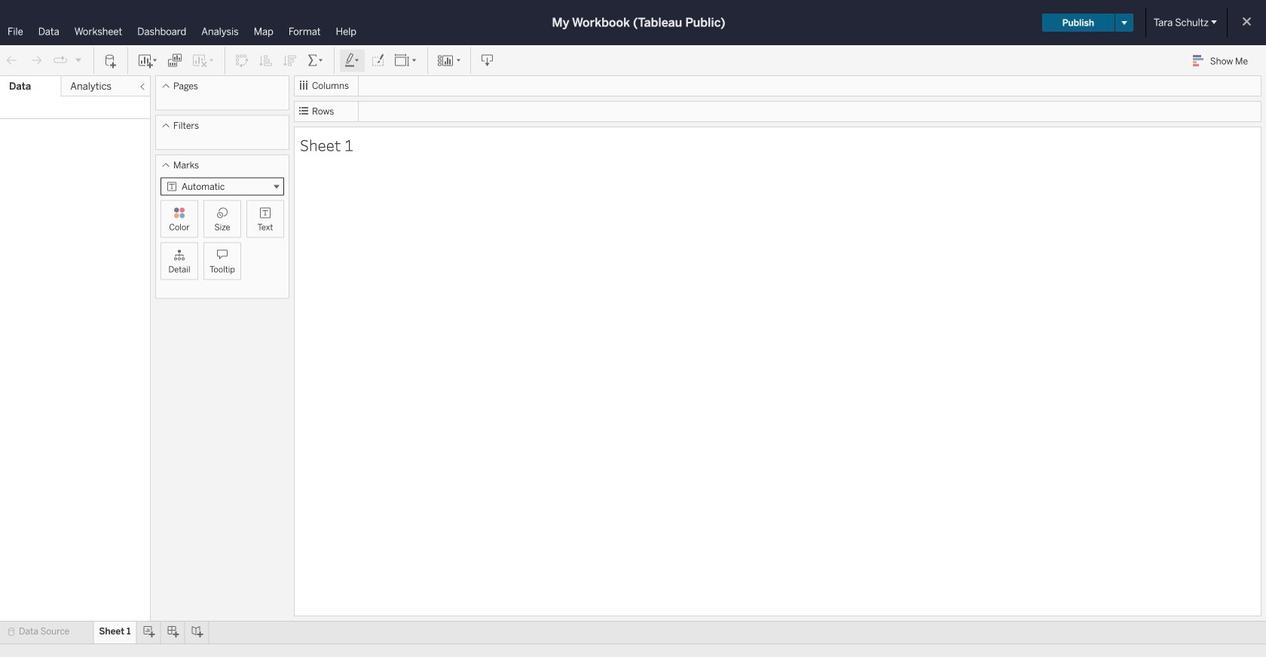 Task type: locate. For each thing, give the bounding box(es) containing it.
sort descending image
[[283, 53, 298, 68]]

replay animation image right redo "image"
[[53, 53, 68, 68]]

new worksheet image
[[137, 53, 158, 68]]

replay animation image
[[53, 53, 68, 68], [74, 55, 83, 64]]

swap rows and columns image
[[234, 53, 249, 68]]

totals image
[[307, 53, 325, 68]]

replay animation image left new data source icon
[[74, 55, 83, 64]]

show/hide cards image
[[437, 53, 461, 68]]

0 horizontal spatial replay animation image
[[53, 53, 68, 68]]

new data source image
[[103, 53, 118, 68]]

clear sheet image
[[191, 53, 216, 68]]

1 horizontal spatial replay animation image
[[74, 55, 83, 64]]

sort ascending image
[[259, 53, 274, 68]]

redo image
[[29, 53, 44, 68]]

duplicate image
[[167, 53, 182, 68]]



Task type: describe. For each thing, give the bounding box(es) containing it.
download image
[[480, 53, 495, 68]]

highlight image
[[344, 53, 361, 68]]

undo image
[[5, 53, 20, 68]]

format workbook image
[[370, 53, 385, 68]]

fit image
[[394, 53, 418, 68]]

collapse image
[[138, 82, 147, 91]]



Task type: vqa. For each thing, say whether or not it's contained in the screenshot.
leftmost Customer Name
no



